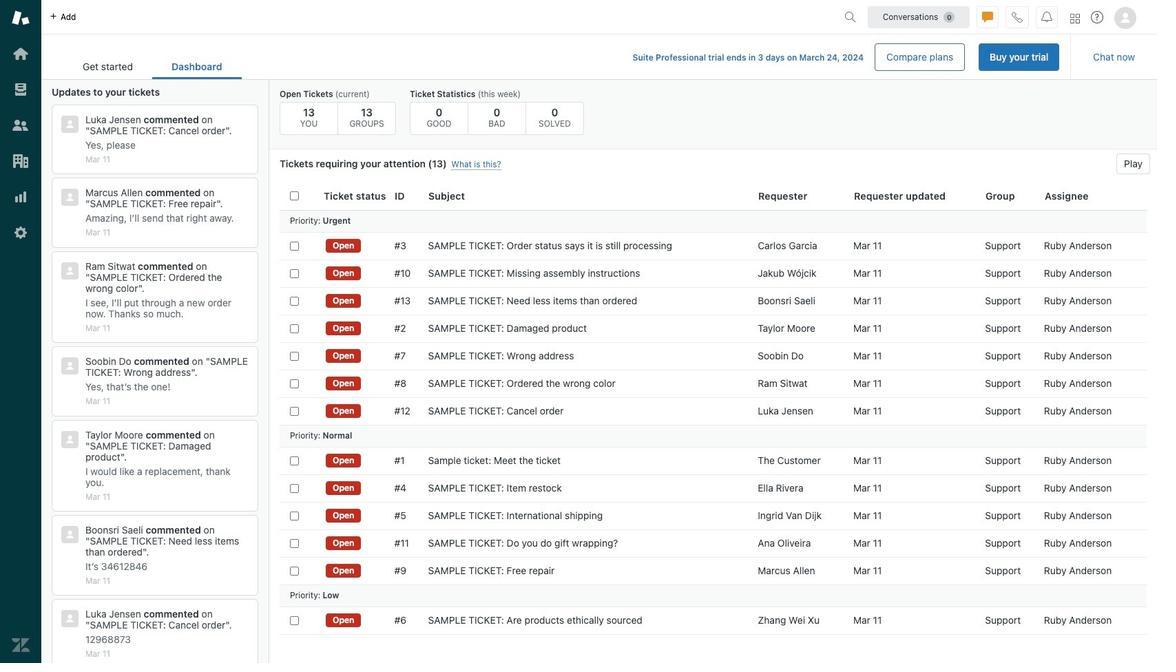 Task type: locate. For each thing, give the bounding box(es) containing it.
None checkbox
[[290, 242, 299, 250], [290, 324, 299, 333], [290, 379, 299, 388], [290, 407, 299, 416], [290, 457, 299, 465], [290, 512, 299, 521], [290, 539, 299, 548], [290, 567, 299, 576], [290, 242, 299, 250], [290, 324, 299, 333], [290, 379, 299, 388], [290, 407, 299, 416], [290, 457, 299, 465], [290, 512, 299, 521], [290, 539, 299, 548], [290, 567, 299, 576]]

Select All Tickets checkbox
[[290, 192, 299, 201]]

tab list
[[63, 54, 242, 79]]

None checkbox
[[290, 269, 299, 278], [290, 297, 299, 306], [290, 352, 299, 361], [290, 484, 299, 493], [290, 616, 299, 625], [290, 269, 299, 278], [290, 297, 299, 306], [290, 352, 299, 361], [290, 484, 299, 493], [290, 616, 299, 625]]

notifications image
[[1042, 11, 1053, 22]]

grid
[[269, 183, 1158, 664]]

views image
[[12, 81, 30, 99]]

get started image
[[12, 45, 30, 63]]

tab
[[63, 54, 152, 79]]

main element
[[0, 0, 41, 664]]



Task type: describe. For each thing, give the bounding box(es) containing it.
get help image
[[1092, 11, 1104, 23]]

button displays agent's chat status as away. image
[[983, 11, 994, 22]]

zendesk support image
[[12, 9, 30, 27]]

reporting image
[[12, 188, 30, 206]]

organizations image
[[12, 152, 30, 170]]

zendesk image
[[12, 637, 30, 655]]

zendesk products image
[[1071, 13, 1080, 23]]

customers image
[[12, 116, 30, 134]]

March 24, 2024 text field
[[800, 52, 864, 63]]

admin image
[[12, 224, 30, 242]]



Task type: vqa. For each thing, say whether or not it's contained in the screenshot.
checkbox
yes



